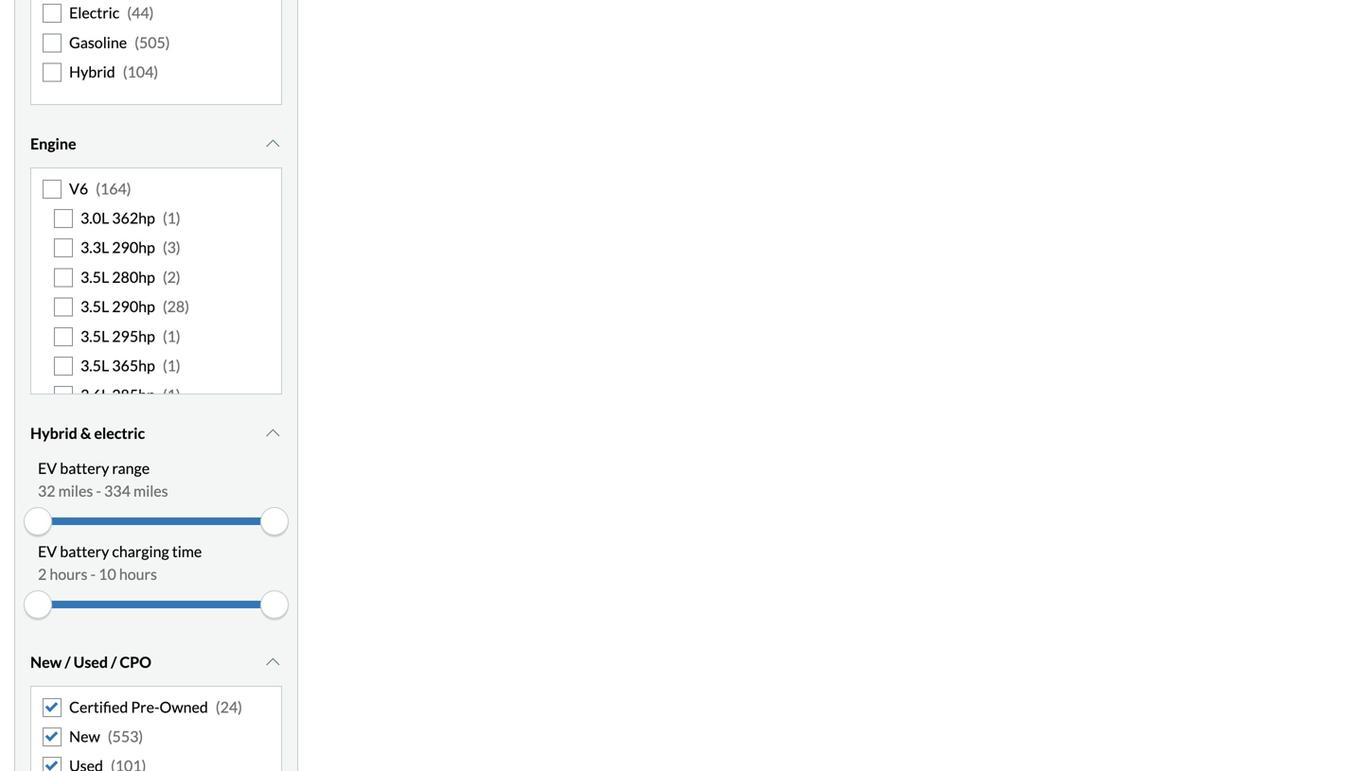 Task type: vqa. For each thing, say whether or not it's contained in the screenshot.
290hp
yes



Task type: locate. For each thing, give the bounding box(es) containing it.
chevron down image inside new / used / cpo 'dropdown button'
[[264, 655, 282, 670]]

290hp up 295hp
[[112, 297, 155, 316]]

4 (1) from the top
[[163, 386, 181, 405]]

4 3.5l from the top
[[80, 357, 109, 375]]

new
[[30, 653, 62, 672], [69, 728, 100, 746]]

290hp down 362hp
[[112, 238, 155, 257]]

battery inside ev battery range 32 miles - 334 miles
[[60, 459, 109, 478]]

engine button
[[30, 120, 282, 167]]

ev up 32
[[38, 459, 57, 478]]

ev
[[38, 459, 57, 478], [38, 542, 57, 561]]

0 vertical spatial 290hp
[[112, 238, 155, 257]]

3.6l
[[80, 386, 109, 405]]

- left 334 at bottom left
[[96, 482, 101, 500]]

hours right 2
[[50, 565, 88, 584]]

-
[[96, 482, 101, 500], [90, 565, 96, 584]]

0 vertical spatial hybrid
[[69, 63, 115, 81]]

2 3.5l from the top
[[80, 297, 109, 316]]

0 vertical spatial chevron down image
[[264, 426, 282, 441]]

290hp
[[112, 238, 155, 257], [112, 297, 155, 316]]

miles down range
[[133, 482, 168, 500]]

new down certified at the bottom of the page
[[69, 728, 100, 746]]

1 vertical spatial ev
[[38, 542, 57, 561]]

3.5l left 295hp
[[80, 327, 109, 345]]

2 (1) from the top
[[163, 327, 181, 345]]

(1) for 3.5l 295hp (1)
[[163, 327, 181, 345]]

2 290hp from the top
[[112, 297, 155, 316]]

new / used / cpo button
[[30, 639, 282, 686]]

1 vertical spatial -
[[90, 565, 96, 584]]

3.3l
[[80, 238, 109, 257]]

hybrid & electric
[[30, 424, 145, 443]]

3.5l
[[80, 268, 109, 286], [80, 297, 109, 316], [80, 327, 109, 345], [80, 357, 109, 375]]

(553)
[[108, 728, 143, 746]]

0 horizontal spatial hours
[[50, 565, 88, 584]]

3.3l 290hp (3)
[[80, 238, 181, 257]]

(104)
[[123, 63, 158, 81]]

hybrid for hybrid & electric
[[30, 424, 77, 443]]

(1) right 285hp
[[163, 386, 181, 405]]

pre-
[[131, 698, 160, 717]]

0 horizontal spatial /
[[65, 653, 71, 672]]

(28)
[[163, 297, 189, 316]]

&
[[80, 424, 91, 443]]

3 3.5l from the top
[[80, 327, 109, 345]]

1 vertical spatial hybrid
[[30, 424, 77, 443]]

2 / from the left
[[111, 653, 117, 672]]

3.5l up the 3.6l
[[80, 357, 109, 375]]

engine
[[30, 134, 76, 153]]

2 battery from the top
[[60, 542, 109, 561]]

1 (1) from the top
[[163, 209, 181, 227]]

(1) for 3.5l 365hp (1)
[[163, 357, 181, 375]]

electric (44)
[[69, 4, 154, 22]]

(505)
[[135, 33, 170, 52]]

1 ev from the top
[[38, 459, 57, 478]]

gasoline (505)
[[69, 33, 170, 52]]

hybrid inside dropdown button
[[30, 424, 77, 443]]

charging
[[112, 542, 169, 561]]

battery up '10'
[[60, 542, 109, 561]]

(1) up (3)
[[163, 209, 181, 227]]

new left the used at bottom
[[30, 653, 62, 672]]

1 horizontal spatial hours
[[119, 565, 157, 584]]

3.0l 362hp (1)
[[80, 209, 181, 227]]

new (553)
[[69, 728, 143, 746]]

290hp for 3.5l 290hp
[[112, 297, 155, 316]]

3.5l down 3.5l 280hp (2)
[[80, 297, 109, 316]]

1 horizontal spatial miles
[[133, 482, 168, 500]]

certified
[[69, 698, 128, 717]]

hours down charging
[[119, 565, 157, 584]]

(1) down (28)
[[163, 327, 181, 345]]

ev up 2
[[38, 542, 57, 561]]

new / used / cpo
[[30, 653, 151, 672]]

0 vertical spatial battery
[[60, 459, 109, 478]]

295hp
[[112, 327, 155, 345]]

/ left cpo
[[111, 653, 117, 672]]

cpo
[[120, 653, 151, 672]]

hybrid down gasoline at the top of the page
[[69, 63, 115, 81]]

/ left the used at bottom
[[65, 653, 71, 672]]

32
[[38, 482, 55, 500]]

3.5l 290hp (28)
[[80, 297, 189, 316]]

3.5l down 3.3l
[[80, 268, 109, 286]]

2 chevron down image from the top
[[264, 655, 282, 670]]

battery inside ev battery charging time 2 hours - 10 hours
[[60, 542, 109, 561]]

3.5l 295hp (1)
[[80, 327, 181, 345]]

(3)
[[163, 238, 181, 257]]

hours
[[50, 565, 88, 584], [119, 565, 157, 584]]

0 vertical spatial ev
[[38, 459, 57, 478]]

hybrid left &
[[30, 424, 77, 443]]

battery for -
[[60, 459, 109, 478]]

3.5l for 3.5l 295hp
[[80, 327, 109, 345]]

1 battery from the top
[[60, 459, 109, 478]]

0 horizontal spatial new
[[30, 653, 62, 672]]

ev for ev battery range
[[38, 459, 57, 478]]

ev inside ev battery charging time 2 hours - 10 hours
[[38, 542, 57, 561]]

- left '10'
[[90, 565, 96, 584]]

range
[[112, 459, 150, 478]]

3.5l for 3.5l 280hp
[[80, 268, 109, 286]]

2 hours from the left
[[119, 565, 157, 584]]

ev battery range 32 miles - 334 miles
[[38, 459, 168, 500]]

hybrid
[[69, 63, 115, 81], [30, 424, 77, 443]]

owned
[[160, 698, 208, 717]]

chevron down image for ev battery range
[[264, 426, 282, 441]]

2 ev from the top
[[38, 542, 57, 561]]

battery
[[60, 459, 109, 478], [60, 542, 109, 561]]

battery down &
[[60, 459, 109, 478]]

3.6l 285hp (1)
[[80, 386, 181, 405]]

0 vertical spatial -
[[96, 482, 101, 500]]

1 horizontal spatial new
[[69, 728, 100, 746]]

(44)
[[127, 4, 154, 22]]

1 vertical spatial 290hp
[[112, 297, 155, 316]]

(1)
[[163, 209, 181, 227], [163, 327, 181, 345], [163, 357, 181, 375], [163, 386, 181, 405]]

(1) right '365hp'
[[163, 357, 181, 375]]

ev inside ev battery range 32 miles - 334 miles
[[38, 459, 57, 478]]

v6 (164)
[[69, 179, 131, 198]]

2
[[38, 565, 47, 584]]

0 vertical spatial new
[[30, 653, 62, 672]]

1 3.5l from the top
[[80, 268, 109, 286]]

1 vertical spatial battery
[[60, 542, 109, 561]]

miles
[[58, 482, 93, 500], [133, 482, 168, 500]]

1 vertical spatial chevron down image
[[264, 655, 282, 670]]

1 horizontal spatial /
[[111, 653, 117, 672]]

miles right 32
[[58, 482, 93, 500]]

290hp for 3.3l 290hp
[[112, 238, 155, 257]]

3 (1) from the top
[[163, 357, 181, 375]]

gasoline
[[69, 33, 127, 52]]

1 chevron down image from the top
[[264, 426, 282, 441]]

1 vertical spatial new
[[69, 728, 100, 746]]

chevron down image
[[264, 426, 282, 441], [264, 655, 282, 670]]

chevron down image inside hybrid & electric dropdown button
[[264, 426, 282, 441]]

0 horizontal spatial miles
[[58, 482, 93, 500]]

new inside 'dropdown button'
[[30, 653, 62, 672]]

/
[[65, 653, 71, 672], [111, 653, 117, 672]]

3.5l for 3.5l 365hp
[[80, 357, 109, 375]]

1 290hp from the top
[[112, 238, 155, 257]]



Task type: describe. For each thing, give the bounding box(es) containing it.
(164)
[[96, 179, 131, 198]]

- inside ev battery range 32 miles - 334 miles
[[96, 482, 101, 500]]

time
[[172, 542, 202, 561]]

365hp
[[112, 357, 155, 375]]

certified pre-owned (24)
[[69, 698, 242, 717]]

chevron down image
[[264, 136, 282, 151]]

285hp
[[112, 386, 155, 405]]

hybrid for hybrid (104)
[[69, 63, 115, 81]]

new for new (553)
[[69, 728, 100, 746]]

1 hours from the left
[[50, 565, 88, 584]]

3.5l 365hp (1)
[[80, 357, 181, 375]]

hybrid & electric button
[[30, 410, 282, 457]]

334
[[104, 482, 131, 500]]

362hp
[[112, 209, 155, 227]]

new for new / used / cpo
[[30, 653, 62, 672]]

chevron down image for certified pre-owned
[[264, 655, 282, 670]]

3.0l
[[80, 209, 109, 227]]

280hp
[[112, 268, 155, 286]]

3.5l for 3.5l 290hp
[[80, 297, 109, 316]]

hybrid (104)
[[69, 63, 158, 81]]

3.5l 280hp (2)
[[80, 268, 181, 286]]

(1) for 3.6l 285hp (1)
[[163, 386, 181, 405]]

(2)
[[163, 268, 181, 286]]

ev battery charging time 2 hours - 10 hours
[[38, 542, 202, 584]]

ev for ev battery charging time
[[38, 542, 57, 561]]

1 / from the left
[[65, 653, 71, 672]]

10
[[99, 565, 116, 584]]

used
[[74, 653, 108, 672]]

- inside ev battery charging time 2 hours - 10 hours
[[90, 565, 96, 584]]

1 miles from the left
[[58, 482, 93, 500]]

(1) for 3.0l 362hp (1)
[[163, 209, 181, 227]]

battery for hours
[[60, 542, 109, 561]]

v6
[[69, 179, 88, 198]]

electric
[[94, 424, 145, 443]]

(24)
[[216, 698, 242, 717]]

2 miles from the left
[[133, 482, 168, 500]]

electric
[[69, 4, 120, 22]]



